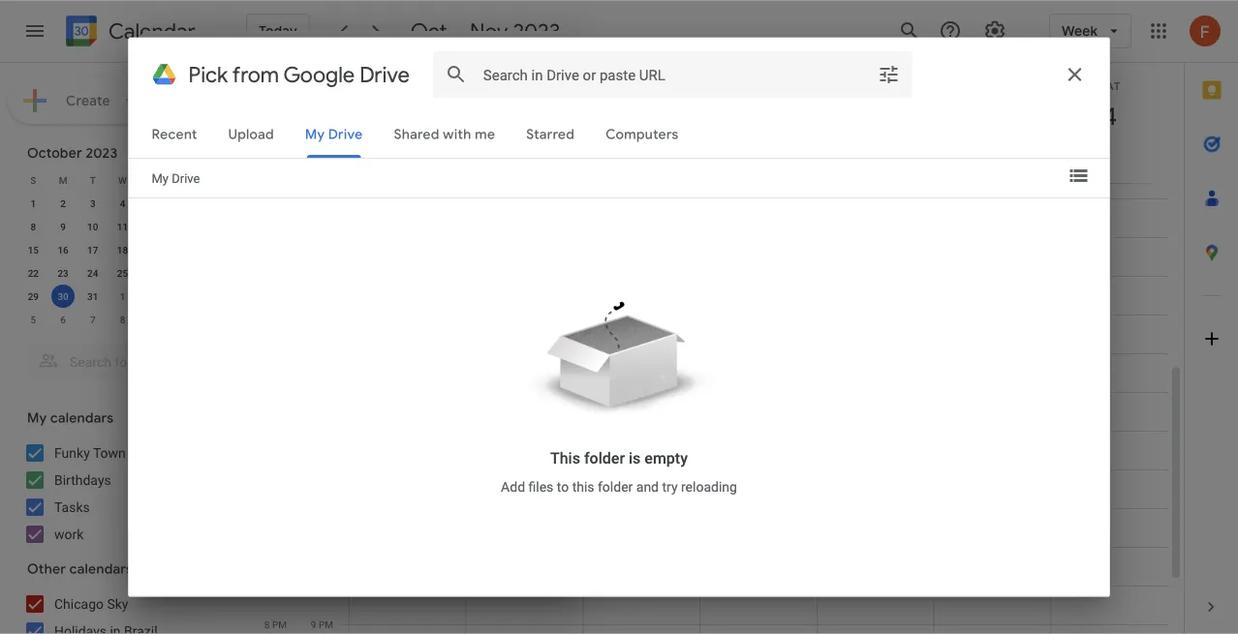Task type: locate. For each thing, give the bounding box(es) containing it.
1 horizontal spatial –
[[634, 351, 641, 365]]

2 horizontal spatial 1
[[490, 146, 496, 160]]

calendar
[[108, 18, 196, 45]]

gmt- for 06
[[254, 148, 276, 160]]

0 vertical spatial 1
[[490, 146, 496, 160]]

10
[[305, 193, 316, 204], [87, 221, 98, 232]]

1 horizontal spatial gmt-
[[301, 148, 323, 160]]

task
[[544, 146, 566, 160]]

Add title text field
[[206, 85, 551, 114]]

10 for 10
[[87, 221, 98, 232]]

appointment schedule
[[326, 141, 474, 159]]

7 down saturday column header
[[209, 198, 215, 209]]

october 2023
[[27, 144, 118, 162]]

1 vertical spatial 2023
[[86, 144, 118, 162]]

t
[[90, 174, 96, 186], [149, 174, 155, 186]]

8
[[31, 221, 36, 232], [120, 314, 125, 325], [264, 619, 270, 631]]

10 inside 10 element
[[87, 221, 98, 232]]

5 down the "29" element
[[31, 314, 36, 325]]

8 up '15' element
[[31, 221, 36, 232]]

row containing 22
[[18, 262, 227, 285]]

formatting options toolbar
[[199, 449, 551, 487]]

0 horizontal spatial tab list
[[156, 133, 551, 168]]

9 down gmt-06 in the top left of the page
[[264, 193, 270, 204]]

november 8 element
[[111, 308, 134, 331]]

am left the 10 am
[[272, 193, 287, 204]]

halloween office party 1:30 – 2:30pm
[[608, 337, 725, 365]]

1 vertical spatial 9
[[60, 221, 66, 232]]

2:30pm
[[644, 351, 684, 365]]

m
[[59, 174, 67, 186]]

row containing 1 pending task
[[341, 144, 1184, 183]]

pm left 9 pm
[[272, 619, 287, 631]]

1 horizontal spatial 2023
[[513, 17, 560, 45]]

gmt- for 05
[[301, 148, 323, 160]]

1 horizontal spatial 9
[[264, 193, 270, 204]]

event button
[[206, 133, 258, 168]]

schedule
[[415, 141, 474, 159]]

2 vertical spatial 1
[[120, 291, 125, 302]]

calendars
[[50, 410, 114, 427], [69, 561, 133, 578]]

new element
[[481, 141, 512, 157]]

2 horizontal spatial 9
[[311, 619, 316, 631]]

1 horizontal spatial 8
[[120, 314, 125, 325]]

am down 05 in the left of the page
[[318, 193, 333, 204]]

1 vertical spatial 10
[[87, 221, 98, 232]]

1 horizontal spatial 1
[[120, 291, 125, 302]]

5
[[150, 198, 155, 209], [31, 314, 36, 325]]

gmt-05
[[301, 148, 334, 160]]

1 vertical spatial 6
[[60, 314, 66, 325]]

6 down f
[[179, 198, 185, 209]]

0 vertical spatial 10
[[305, 193, 316, 204]]

0 horizontal spatial 7
[[90, 314, 96, 325]]

9 right 8 pm
[[311, 619, 316, 631]]

1 horizontal spatial a
[[456, 487, 464, 503]]

9
[[264, 193, 270, 204], [60, 221, 66, 232], [311, 619, 316, 631]]

5 inside november 5 element
[[31, 314, 36, 325]]

2 horizontal spatial 8
[[264, 619, 270, 631]]

10 right 9 am
[[305, 193, 316, 204]]

2023
[[513, 17, 560, 45], [86, 144, 118, 162]]

tab list
[[1185, 63, 1238, 580], [156, 133, 551, 168]]

nov
[[470, 17, 508, 45]]

1 for 1 pending task
[[490, 146, 496, 160]]

6 down 30, today 'element'
[[60, 314, 66, 325]]

2023 right october
[[86, 144, 118, 162]]

row group
[[18, 192, 227, 331]]

6
[[179, 198, 185, 209], [60, 314, 66, 325]]

1 horizontal spatial pm
[[319, 619, 333, 631]]

– right oct
[[452, 17, 465, 45]]

24
[[87, 267, 98, 279]]

2 pm from the left
[[319, 619, 333, 631]]

0 vertical spatial 2023
[[513, 17, 560, 45]]

calendars for my calendars
[[50, 410, 114, 427]]

30
[[58, 291, 69, 302]]

– down halloween
[[634, 351, 641, 365]]

pm for 8 pm
[[272, 619, 287, 631]]

0 vertical spatial –
[[452, 17, 465, 45]]

row
[[341, 144, 1184, 183], [18, 169, 227, 192], [18, 192, 227, 215], [18, 215, 227, 238], [18, 238, 227, 262], [18, 262, 227, 285], [18, 285, 227, 308], [18, 308, 227, 331]]

9 am
[[264, 193, 287, 204]]

2023 right nov
[[513, 17, 560, 45]]

chicago
[[54, 596, 104, 612]]

to
[[297, 487, 309, 503]]

1 pm from the left
[[272, 619, 287, 631]]

task
[[274, 141, 303, 159]]

calendars for other calendars
[[69, 561, 133, 578]]

0 horizontal spatial pm
[[272, 619, 287, 631]]

1 horizontal spatial 7
[[209, 198, 215, 209]]

break
[[260, 487, 294, 503]]

2 gmt- from the left
[[301, 148, 323, 160]]

7
[[209, 198, 215, 209], [90, 314, 96, 325]]

calendar heading
[[105, 18, 196, 45]]

town
[[93, 445, 126, 461]]

row containing 15
[[18, 238, 227, 262]]

halloween
[[608, 337, 662, 350]]

main drawer image
[[23, 19, 46, 43]]

gmt-06
[[254, 148, 287, 160]]

1 cell from the left
[[350, 144, 467, 183]]

cell
[[350, 144, 467, 183], [934, 144, 1051, 183], [1051, 144, 1167, 183]]

2
[[60, 198, 66, 209]]

calendars up the chicago sky
[[69, 561, 133, 578]]

2 a from the left
[[456, 487, 464, 503]]

10 up 17
[[87, 221, 98, 232]]

gmt- right event
[[254, 148, 276, 160]]

7 down the 31 element
[[90, 314, 96, 325]]

9 inside row
[[60, 221, 66, 232]]

9 for 9 am
[[264, 193, 270, 204]]

1 vertical spatial calendars
[[69, 561, 133, 578]]

calendars up funky town
[[50, 410, 114, 427]]

t up 3
[[90, 174, 96, 186]]

31 element
[[81, 285, 104, 308]]

15
[[28, 244, 39, 256]]

0 horizontal spatial a
[[250, 487, 257, 503]]

None search field
[[0, 337, 240, 380]]

day right souls'
[[872, 146, 892, 160]]

other calendars list
[[4, 589, 240, 635]]

taking a break to celebrate halloween as a team!
[[206, 487, 505, 503]]

0 horizontal spatial day
[[613, 146, 633, 160]]

18
[[117, 244, 128, 256]]

1
[[490, 146, 496, 160], [31, 198, 36, 209], [120, 291, 125, 302]]

2 vertical spatial 8
[[264, 619, 270, 631]]

calendar element
[[62, 12, 196, 54]]

1 vertical spatial 1
[[31, 198, 36, 209]]

funky
[[54, 445, 90, 461]]

05
[[323, 148, 334, 160]]

–
[[452, 17, 465, 45], [634, 351, 641, 365]]

0 vertical spatial calendars
[[50, 410, 114, 427]]

1 inside 'button'
[[490, 146, 496, 160]]

31
[[87, 291, 98, 302]]

funky town
[[54, 445, 126, 461]]

november 1 element
[[111, 285, 134, 308]]

8 pm
[[264, 619, 287, 631]]

t left f
[[149, 174, 155, 186]]

1 vertical spatial –
[[634, 351, 641, 365]]

1 down 25 element
[[120, 291, 125, 302]]

other
[[27, 561, 66, 578]]

row containing 5
[[18, 308, 227, 331]]

1 horizontal spatial 6
[[179, 198, 185, 209]]

office
[[665, 337, 695, 350]]

halloween
[[372, 487, 435, 503]]

1 vertical spatial 8
[[120, 314, 125, 325]]

1 gmt- from the left
[[254, 148, 276, 160]]

29
[[28, 291, 39, 302]]

1 am from the left
[[272, 193, 287, 204]]

0 vertical spatial 9
[[264, 193, 270, 204]]

1 left pending
[[490, 146, 496, 160]]

1 horizontal spatial t
[[149, 174, 155, 186]]

0 horizontal spatial 6
[[60, 314, 66, 325]]

8 inside grid
[[264, 619, 270, 631]]

taking
[[206, 487, 246, 503]]

pm
[[272, 619, 287, 631], [319, 619, 333, 631]]

8 down the november 1 element at the top of page
[[120, 314, 125, 325]]

0 horizontal spatial gmt-
[[254, 148, 276, 160]]

day
[[613, 146, 633, 160], [872, 146, 892, 160]]

– inside the halloween office party 1:30 – 2:30pm
[[634, 351, 641, 365]]

25 element
[[111, 262, 134, 285]]

1:30
[[608, 351, 631, 365]]

0 horizontal spatial 8
[[31, 221, 36, 232]]

am
[[272, 193, 287, 204], [318, 193, 333, 204]]

Description text field
[[206, 487, 543, 503]]

2 am from the left
[[318, 193, 333, 204]]

1 horizontal spatial 10
[[305, 193, 316, 204]]

2 vertical spatial 9
[[311, 619, 316, 631]]

a right as
[[456, 487, 464, 503]]

5 right 4
[[150, 198, 155, 209]]

pm for 9 pm
[[319, 619, 333, 631]]

1 t from the left
[[90, 174, 96, 186]]

today
[[259, 22, 297, 40]]

11 element
[[111, 215, 134, 238]]

gmt-
[[254, 148, 276, 160], [301, 148, 323, 160]]

am for 9 am
[[272, 193, 287, 204]]

gmt- right 06
[[301, 148, 323, 160]]

pm right 8 pm
[[319, 619, 333, 631]]

0 horizontal spatial am
[[272, 193, 287, 204]]

1 down s at the top of page
[[31, 198, 36, 209]]

22
[[28, 267, 39, 279]]

16 element
[[51, 238, 75, 262]]

1 horizontal spatial 5
[[150, 198, 155, 209]]

task button
[[266, 133, 310, 168]]

0 vertical spatial 8
[[31, 221, 36, 232]]

22 element
[[22, 262, 45, 285]]

row group containing 1
[[18, 192, 227, 331]]

1 pending task
[[490, 146, 566, 160]]

a
[[250, 487, 257, 503], [456, 487, 464, 503]]

my calendars button
[[4, 403, 240, 434]]

0 horizontal spatial 9
[[60, 221, 66, 232]]

1 horizontal spatial am
[[318, 193, 333, 204]]

1 horizontal spatial day
[[872, 146, 892, 160]]

day right saci on the top left of page
[[613, 146, 633, 160]]

a left break
[[250, 487, 257, 503]]

24 element
[[81, 262, 104, 285]]

0 horizontal spatial 5
[[31, 314, 36, 325]]

0 horizontal spatial 10
[[87, 221, 98, 232]]

0 horizontal spatial t
[[90, 174, 96, 186]]

grid
[[248, 63, 1184, 635]]

9 up 16 element
[[60, 221, 66, 232]]

saci day button
[[583, 144, 688, 162]]

1 vertical spatial 5
[[31, 314, 36, 325]]

8 left 9 pm
[[264, 619, 270, 631]]



Task type: describe. For each thing, give the bounding box(es) containing it.
17
[[87, 244, 98, 256]]

oct
[[410, 17, 447, 45]]

2 day from the left
[[872, 146, 892, 160]]

6 inside november 6 element
[[60, 314, 66, 325]]

18 element
[[111, 238, 134, 262]]

1 pending task button
[[467, 144, 572, 162]]

23
[[58, 267, 69, 279]]

11
[[117, 221, 128, 232]]

0 vertical spatial 5
[[150, 198, 155, 209]]

tab list containing event
[[156, 133, 551, 168]]

all souls' day
[[822, 146, 892, 160]]

as
[[438, 487, 453, 503]]

0 horizontal spatial –
[[452, 17, 465, 45]]

all souls' day button
[[817, 144, 922, 162]]

w
[[118, 174, 127, 186]]

25
[[117, 267, 128, 279]]

06
[[276, 148, 287, 160]]

0 vertical spatial 7
[[209, 198, 215, 209]]

new
[[486, 144, 508, 156]]

work
[[54, 526, 84, 542]]

1 for the november 1 element at the top of page
[[120, 291, 125, 302]]

0 horizontal spatial 2023
[[86, 144, 118, 162]]

my calendars list
[[4, 438, 240, 550]]

row containing s
[[18, 169, 227, 192]]

9 for 9 pm
[[311, 619, 316, 631]]

november 6 element
[[51, 308, 75, 331]]

my calendars
[[27, 410, 114, 427]]

1 a from the left
[[250, 487, 257, 503]]

3
[[90, 198, 96, 209]]

s
[[30, 174, 36, 186]]

november 5 element
[[22, 308, 45, 331]]

10 am
[[305, 193, 333, 204]]

9 pm
[[311, 619, 333, 631]]

16
[[58, 244, 69, 256]]

saturday column header
[[197, 169, 227, 192]]

1 day from the left
[[613, 146, 633, 160]]

23 element
[[51, 262, 75, 285]]

celebrate
[[313, 487, 368, 503]]

1 horizontal spatial tab list
[[1185, 63, 1238, 580]]

8 for 8 pm
[[264, 619, 270, 631]]

today button
[[246, 14, 310, 48]]

row containing 1
[[18, 192, 227, 215]]

other calendars
[[27, 561, 133, 578]]

1 vertical spatial 7
[[90, 314, 96, 325]]

party
[[698, 337, 725, 350]]

3 cell from the left
[[1051, 144, 1167, 183]]

oct – nov 2023
[[410, 17, 560, 45]]

souls'
[[838, 146, 869, 160]]

saci
[[588, 146, 610, 160]]

0 horizontal spatial 1
[[31, 198, 36, 209]]

appointment
[[326, 141, 412, 159]]

0 vertical spatial 6
[[179, 198, 185, 209]]

row containing 29
[[18, 285, 227, 308]]

8 for november 8 element
[[120, 314, 125, 325]]

pending
[[499, 146, 541, 160]]

10 for 10 am
[[305, 193, 316, 204]]

4
[[120, 198, 125, 209]]

event
[[214, 141, 251, 159]]

team!
[[467, 487, 501, 503]]

other calendars button
[[4, 554, 240, 585]]

17 element
[[81, 238, 104, 262]]

my
[[27, 410, 47, 427]]

tasks
[[54, 499, 90, 515]]

29 element
[[22, 285, 45, 308]]

chicago sky
[[54, 596, 128, 612]]

am for 10 am
[[318, 193, 333, 204]]

grid containing 1 pending task
[[248, 63, 1184, 635]]

october
[[27, 144, 82, 162]]

9 for 9
[[60, 221, 66, 232]]

row containing 8
[[18, 215, 227, 238]]

november 7 element
[[81, 308, 104, 331]]

15 element
[[22, 238, 45, 262]]

saci day
[[588, 146, 633, 160]]

birthdays
[[54, 472, 111, 488]]

30 cell
[[48, 285, 78, 308]]

10 element
[[81, 215, 104, 238]]

2 t from the left
[[149, 174, 155, 186]]

october 2023 grid
[[18, 169, 227, 331]]

30, today element
[[51, 285, 75, 308]]

2 cell from the left
[[934, 144, 1051, 183]]

f
[[179, 174, 185, 186]]

all
[[822, 146, 835, 160]]

sky
[[107, 596, 128, 612]]



Task type: vqa. For each thing, say whether or not it's contained in the screenshot.


